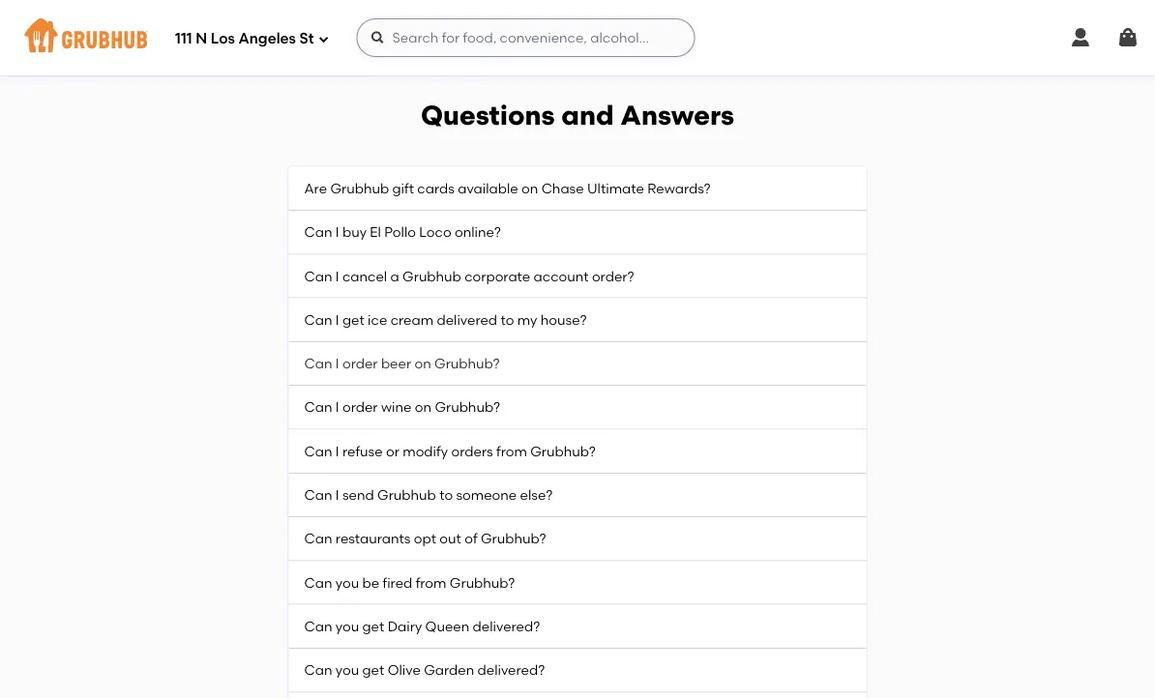 Task type: describe. For each thing, give the bounding box(es) containing it.
111
[[175, 30, 192, 48]]

of
[[465, 531, 478, 547]]

i for can i send grubhub to someone else?
[[336, 487, 339, 504]]

can for can i buy el pollo loco online?
[[304, 224, 332, 241]]

buy
[[343, 224, 367, 241]]

can i cancel a grubhub corporate account order?
[[304, 268, 635, 284]]

queen
[[425, 619, 470, 635]]

opt
[[414, 531, 436, 547]]

0 vertical spatial grubhub
[[330, 180, 389, 197]]

get for dairy
[[362, 619, 385, 635]]

modify
[[403, 443, 448, 460]]

delivered? for can you get olive garden delivered?
[[478, 662, 545, 679]]

can i order wine on grubhub?
[[304, 399, 500, 416]]

0 horizontal spatial from
[[416, 575, 447, 591]]

account
[[534, 268, 589, 284]]

rewards?
[[648, 180, 711, 197]]

you for fired
[[336, 575, 359, 591]]

main navigation navigation
[[0, 0, 1156, 75]]

can i send grubhub to someone else?
[[304, 487, 553, 504]]

you for dairy
[[336, 619, 359, 635]]

and
[[562, 99, 614, 132]]

get for ice
[[343, 312, 365, 328]]

angeles
[[239, 30, 296, 48]]

2 vertical spatial grubhub
[[378, 487, 436, 504]]

can for can you get olive garden delivered?
[[304, 662, 332, 679]]

are grubhub gift cards available on chase ultimate rewards? link
[[289, 167, 867, 211]]

can i get ice cream delivered to my house? link
[[289, 299, 867, 343]]

gift
[[392, 180, 414, 197]]

available
[[458, 180, 518, 197]]

can for can i send grubhub to someone else?
[[304, 487, 332, 504]]

else?
[[520, 487, 553, 504]]

can you be fired from grubhub?
[[304, 575, 515, 591]]

can for can i refuse or modify orders from grubhub?
[[304, 443, 332, 460]]

beer
[[381, 356, 411, 372]]

fired
[[383, 575, 413, 591]]

are
[[304, 180, 327, 197]]

corporate
[[465, 268, 531, 284]]

order?
[[592, 268, 635, 284]]

can for can you get dairy queen delivered?
[[304, 619, 332, 635]]

olive
[[388, 662, 421, 679]]

restaurants
[[336, 531, 411, 547]]

out
[[440, 531, 461, 547]]

i for can i buy el pollo loco online?
[[336, 224, 339, 241]]

orders
[[452, 443, 493, 460]]

can i buy el pollo loco online?
[[304, 224, 501, 241]]

can for can restaurants opt out of grubhub?
[[304, 531, 332, 547]]

can for can i order wine on grubhub?
[[304, 399, 332, 416]]

cancel
[[343, 268, 387, 284]]

i for can i cancel a grubhub corporate account order?
[[336, 268, 339, 284]]

can for can i get ice cream delivered to my house?
[[304, 312, 332, 328]]

loco
[[419, 224, 452, 241]]

garden
[[424, 662, 474, 679]]

grubhub? for can restaurants opt out of grubhub?
[[481, 531, 546, 547]]

pollo
[[384, 224, 416, 241]]

i for can i refuse or modify orders from grubhub?
[[336, 443, 339, 460]]

can for can you be fired from grubhub?
[[304, 575, 332, 591]]

send
[[343, 487, 374, 504]]

questions and answers
[[421, 99, 735, 132]]

can i get ice cream delivered to my house?
[[304, 312, 587, 328]]

online?
[[455, 224, 501, 241]]

be
[[362, 575, 380, 591]]

order for wine
[[343, 399, 378, 416]]

delivered
[[437, 312, 498, 328]]

or
[[386, 443, 400, 460]]

grubhub? for can i order beer on grubhub?
[[435, 356, 500, 372]]

grubhub? for can you be fired from grubhub?
[[450, 575, 515, 591]]

can you get olive garden delivered? link
[[289, 649, 867, 693]]

1 vertical spatial grubhub
[[403, 268, 461, 284]]

on for can i order beer on grubhub?
[[415, 356, 431, 372]]

can restaurants opt out of grubhub? link
[[289, 518, 867, 562]]

you for olive
[[336, 662, 359, 679]]



Task type: locate. For each thing, give the bounding box(es) containing it.
order for beer
[[343, 356, 378, 372]]

111 n los angeles st
[[175, 30, 314, 48]]

are grubhub gift cards available on chase ultimate rewards?
[[304, 180, 711, 197]]

can left the refuse
[[304, 443, 332, 460]]

can i refuse or modify orders from grubhub? link
[[289, 430, 867, 474]]

11 can from the top
[[304, 662, 332, 679]]

10 can from the top
[[304, 619, 332, 635]]

grubhub right a
[[403, 268, 461, 284]]

i for can i order wine on grubhub?
[[336, 399, 339, 416]]

1 vertical spatial on
[[415, 356, 431, 372]]

i left ice at the left
[[336, 312, 339, 328]]

1 vertical spatial order
[[343, 399, 378, 416]]

los
[[211, 30, 235, 48]]

2 vertical spatial you
[[336, 662, 359, 679]]

6 i from the top
[[336, 443, 339, 460]]

on
[[522, 180, 538, 197], [415, 356, 431, 372], [415, 399, 432, 416]]

can restaurants opt out of grubhub?
[[304, 531, 546, 547]]

5 i from the top
[[336, 399, 339, 416]]

3 i from the top
[[336, 312, 339, 328]]

9 can from the top
[[304, 575, 332, 591]]

1 vertical spatial from
[[416, 575, 447, 591]]

can i order wine on grubhub? link
[[289, 386, 867, 430]]

on for can i order wine on grubhub?
[[415, 399, 432, 416]]

svg image
[[1069, 26, 1093, 49], [1117, 26, 1140, 49], [370, 30, 386, 45], [318, 33, 330, 45]]

ultimate
[[587, 180, 644, 197]]

you left olive
[[336, 662, 359, 679]]

7 i from the top
[[336, 487, 339, 504]]

can for can i cancel a grubhub corporate account order?
[[304, 268, 332, 284]]

cards
[[417, 180, 455, 197]]

3 you from the top
[[336, 662, 359, 679]]

1 horizontal spatial to
[[501, 312, 514, 328]]

i left buy
[[336, 224, 339, 241]]

you left the be
[[336, 575, 359, 591]]

Search for food, convenience, alcohol... search field
[[357, 18, 695, 57]]

grubhub? inside can i order wine on grubhub? link
[[435, 399, 500, 416]]

from right "orders"
[[497, 443, 527, 460]]

6 can from the top
[[304, 443, 332, 460]]

5 can from the top
[[304, 399, 332, 416]]

i left send
[[336, 487, 339, 504]]

0 vertical spatial you
[[336, 575, 359, 591]]

can i send grubhub to someone else? link
[[289, 474, 867, 518]]

on left chase on the top of page
[[522, 180, 538, 197]]

can left send
[[304, 487, 332, 504]]

n
[[196, 30, 207, 48]]

grubhub? down can i order wine on grubhub? link
[[531, 443, 596, 460]]

can left ice at the left
[[304, 312, 332, 328]]

grubhub left the 'gift'
[[330, 180, 389, 197]]

can left buy
[[304, 224, 332, 241]]

i left wine
[[336, 399, 339, 416]]

answers
[[621, 99, 735, 132]]

0 vertical spatial order
[[343, 356, 378, 372]]

delivered?
[[473, 619, 540, 635], [478, 662, 545, 679]]

1 vertical spatial to
[[440, 487, 453, 504]]

0 vertical spatial on
[[522, 180, 538, 197]]

from right fired
[[416, 575, 447, 591]]

someone
[[456, 487, 517, 504]]

get
[[343, 312, 365, 328], [362, 619, 385, 635], [362, 662, 385, 679]]

0 vertical spatial delivered?
[[473, 619, 540, 635]]

to left the someone at bottom left
[[440, 487, 453, 504]]

grubhub?
[[435, 356, 500, 372], [435, 399, 500, 416], [531, 443, 596, 460], [481, 531, 546, 547], [450, 575, 515, 591]]

get left ice at the left
[[343, 312, 365, 328]]

grubhub? down delivered
[[435, 356, 500, 372]]

get left dairy
[[362, 619, 385, 635]]

st
[[300, 30, 314, 48]]

7 can from the top
[[304, 487, 332, 504]]

order left wine
[[343, 399, 378, 416]]

can i buy el pollo loco online? link
[[289, 211, 867, 255]]

to
[[501, 312, 514, 328], [440, 487, 453, 504]]

1 vertical spatial you
[[336, 619, 359, 635]]

grubhub? inside can i order beer on grubhub? link
[[435, 356, 500, 372]]

you left dairy
[[336, 619, 359, 635]]

refuse
[[343, 443, 383, 460]]

can left the be
[[304, 575, 332, 591]]

2 vertical spatial get
[[362, 662, 385, 679]]

1 you from the top
[[336, 575, 359, 591]]

4 i from the top
[[336, 356, 339, 372]]

can left cancel
[[304, 268, 332, 284]]

1 i from the top
[[336, 224, 339, 241]]

to left my
[[501, 312, 514, 328]]

0 vertical spatial get
[[343, 312, 365, 328]]

2 order from the top
[[343, 399, 378, 416]]

can left dairy
[[304, 619, 332, 635]]

house?
[[541, 312, 587, 328]]

can i order beer on grubhub?
[[304, 356, 500, 372]]

0 vertical spatial from
[[497, 443, 527, 460]]

can you be fired from grubhub? link
[[289, 562, 867, 606]]

1 vertical spatial get
[[362, 619, 385, 635]]

3 can from the top
[[304, 312, 332, 328]]

can you get olive garden delivered?
[[304, 662, 545, 679]]

1 horizontal spatial from
[[497, 443, 527, 460]]

can for can i order beer on grubhub?
[[304, 356, 332, 372]]

can i refuse or modify orders from grubhub?
[[304, 443, 596, 460]]

0 vertical spatial to
[[501, 312, 514, 328]]

2 vertical spatial on
[[415, 399, 432, 416]]

delivered? for can you get dairy queen delivered?
[[473, 619, 540, 635]]

can left beer
[[304, 356, 332, 372]]

i left cancel
[[336, 268, 339, 284]]

0 horizontal spatial to
[[440, 487, 453, 504]]

can you get dairy queen delivered?
[[304, 619, 540, 635]]

grubhub
[[330, 180, 389, 197], [403, 268, 461, 284], [378, 487, 436, 504]]

from
[[497, 443, 527, 460], [416, 575, 447, 591]]

delivered? right garden
[[478, 662, 545, 679]]

grubhub? up "orders"
[[435, 399, 500, 416]]

grubhub? down of
[[450, 575, 515, 591]]

1 can from the top
[[304, 224, 332, 241]]

2 i from the top
[[336, 268, 339, 284]]

el
[[370, 224, 381, 241]]

questions
[[421, 99, 555, 132]]

1 order from the top
[[343, 356, 378, 372]]

4 can from the top
[[304, 356, 332, 372]]

can left olive
[[304, 662, 332, 679]]

get for olive
[[362, 662, 385, 679]]

dairy
[[388, 619, 422, 635]]

on right beer
[[415, 356, 431, 372]]

my
[[518, 312, 538, 328]]

ice
[[368, 312, 387, 328]]

can i cancel a grubhub corporate account order? link
[[289, 255, 867, 299]]

wine
[[381, 399, 412, 416]]

grubhub? inside can you be fired from grubhub? link
[[450, 575, 515, 591]]

2 you from the top
[[336, 619, 359, 635]]

grubhub? inside can restaurants opt out of grubhub? link
[[481, 531, 546, 547]]

order
[[343, 356, 378, 372], [343, 399, 378, 416]]

grubhub? inside can i refuse or modify orders from grubhub? link
[[531, 443, 596, 460]]

i for can i order beer on grubhub?
[[336, 356, 339, 372]]

i left beer
[[336, 356, 339, 372]]

chase
[[542, 180, 584, 197]]

i left the refuse
[[336, 443, 339, 460]]

on right wine
[[415, 399, 432, 416]]

get left olive
[[362, 662, 385, 679]]

grubhub? right of
[[481, 531, 546, 547]]

8 can from the top
[[304, 531, 332, 547]]

you
[[336, 575, 359, 591], [336, 619, 359, 635], [336, 662, 359, 679]]

grubhub? for can i order wine on grubhub?
[[435, 399, 500, 416]]

delivered? right queen
[[473, 619, 540, 635]]

can you get dairy queen delivered? link
[[289, 606, 867, 649]]

1 vertical spatial delivered?
[[478, 662, 545, 679]]

i
[[336, 224, 339, 241], [336, 268, 339, 284], [336, 312, 339, 328], [336, 356, 339, 372], [336, 399, 339, 416], [336, 443, 339, 460], [336, 487, 339, 504]]

cream
[[391, 312, 434, 328]]

i for can i get ice cream delivered to my house?
[[336, 312, 339, 328]]

can i order beer on grubhub? link
[[289, 343, 867, 386]]

can
[[304, 224, 332, 241], [304, 268, 332, 284], [304, 312, 332, 328], [304, 356, 332, 372], [304, 399, 332, 416], [304, 443, 332, 460], [304, 487, 332, 504], [304, 531, 332, 547], [304, 575, 332, 591], [304, 619, 332, 635], [304, 662, 332, 679]]

can left wine
[[304, 399, 332, 416]]

grubhub down or
[[378, 487, 436, 504]]

2 can from the top
[[304, 268, 332, 284]]

order left beer
[[343, 356, 378, 372]]

can left restaurants
[[304, 531, 332, 547]]

a
[[391, 268, 399, 284]]



Task type: vqa. For each thing, say whether or not it's contained in the screenshot.
'Villaggio'
no



